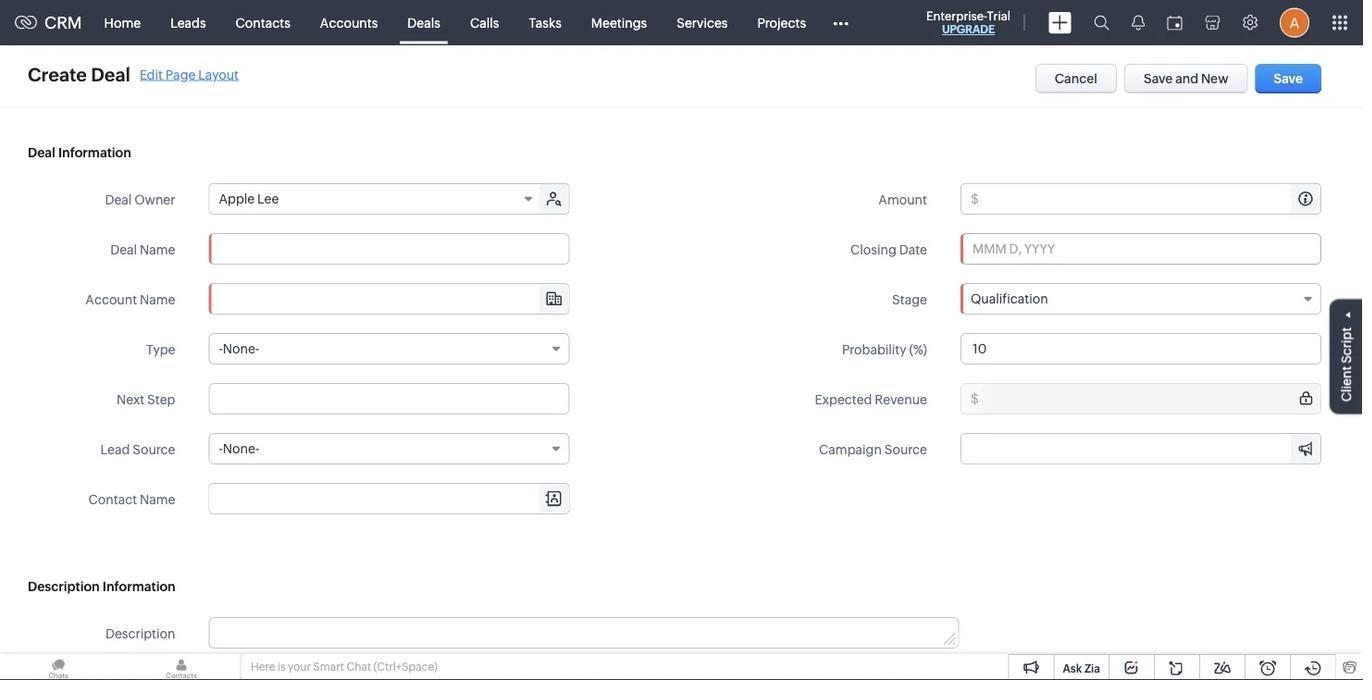 Task type: vqa. For each thing, say whether or not it's contained in the screenshot.
Signals element
yes



Task type: describe. For each thing, give the bounding box(es) containing it.
services
[[677, 15, 728, 30]]

- for lead source
[[219, 442, 223, 456]]

probability (%)
[[842, 342, 928, 357]]

here is your smart chat (ctrl+space)
[[251, 661, 438, 674]]

contact name
[[88, 492, 175, 507]]

deal for deal information
[[28, 145, 55, 160]]

next
[[117, 392, 145, 407]]

owner
[[134, 192, 175, 207]]

deals
[[408, 15, 441, 30]]

layout
[[198, 67, 239, 82]]

contact
[[88, 492, 137, 507]]

and
[[1176, 71, 1199, 86]]

-none- field for lead source
[[209, 433, 570, 465]]

name for deal name
[[140, 242, 175, 257]]

deal for deal owner
[[105, 192, 132, 207]]

source for campaign source
[[885, 442, 928, 457]]

ask zia
[[1063, 662, 1101, 675]]

-none- for type
[[219, 342, 259, 356]]

save and new button
[[1125, 64, 1249, 94]]

search image
[[1094, 15, 1110, 31]]

lead source
[[101, 442, 175, 457]]

stage
[[893, 292, 928, 307]]

name for contact name
[[140, 492, 175, 507]]

trial
[[988, 9, 1011, 23]]

apple lee
[[219, 192, 279, 206]]

cancel
[[1055, 71, 1098, 86]]

$ for expected revenue
[[971, 392, 979, 406]]

- for type
[[219, 342, 223, 356]]

accounts link
[[305, 0, 393, 45]]

expected revenue
[[815, 392, 928, 407]]

lee
[[257, 192, 279, 206]]

deal information
[[28, 145, 131, 160]]

amount
[[879, 192, 928, 207]]

description information
[[28, 580, 176, 594]]

home
[[104, 15, 141, 30]]

signals image
[[1132, 15, 1145, 31]]

create menu element
[[1038, 0, 1083, 45]]

type
[[146, 342, 175, 357]]

meetings link
[[577, 0, 662, 45]]

calendar image
[[1168, 15, 1183, 30]]

create menu image
[[1049, 12, 1072, 34]]

date
[[900, 242, 928, 257]]

search element
[[1083, 0, 1121, 45]]

client
[[1340, 366, 1355, 402]]

expected
[[815, 392, 873, 407]]

closing date
[[851, 242, 928, 257]]

save for save and new
[[1144, 71, 1174, 86]]

source for lead source
[[133, 442, 175, 457]]

crm
[[44, 13, 82, 32]]

Apple Lee field
[[210, 184, 541, 214]]

edit
[[140, 67, 163, 82]]

contacts link
[[221, 0, 305, 45]]

description for description information
[[28, 580, 100, 594]]

signals element
[[1121, 0, 1156, 45]]

create
[[28, 64, 87, 85]]

tasks link
[[514, 0, 577, 45]]

Other Modules field
[[821, 8, 861, 37]]

information for deal information
[[58, 145, 131, 160]]

campaign
[[819, 442, 882, 457]]



Task type: locate. For each thing, give the bounding box(es) containing it.
name down owner
[[140, 242, 175, 257]]

3 name from the top
[[140, 492, 175, 507]]

name
[[140, 242, 175, 257], [140, 292, 175, 307], [140, 492, 175, 507]]

1 vertical spatial -none- field
[[209, 433, 570, 465]]

MMM D, YYYY text field
[[961, 233, 1322, 265]]

none-
[[223, 342, 259, 356], [223, 442, 259, 456]]

$ right revenue
[[971, 392, 979, 406]]

$
[[971, 192, 979, 206], [971, 392, 979, 406]]

Qualification field
[[961, 283, 1322, 315]]

script
[[1340, 327, 1355, 364]]

(ctrl+space)
[[374, 661, 438, 674]]

1 source from the left
[[133, 442, 175, 457]]

2 source from the left
[[885, 442, 928, 457]]

description
[[28, 580, 100, 594], [106, 626, 175, 641]]

2 -none- from the top
[[219, 442, 259, 456]]

information for description information
[[103, 580, 176, 594]]

smart
[[313, 661, 344, 674]]

save left and
[[1144, 71, 1174, 86]]

information up deal owner
[[58, 145, 131, 160]]

information down contact name
[[103, 580, 176, 594]]

-none- field for type
[[209, 333, 570, 365]]

enterprise-
[[927, 9, 988, 23]]

enterprise-trial upgrade
[[927, 9, 1011, 36]]

qualification
[[971, 292, 1049, 306]]

is
[[278, 661, 286, 674]]

1 -none- field from the top
[[209, 333, 570, 365]]

new
[[1202, 71, 1229, 86]]

services link
[[662, 0, 743, 45]]

save down profile element
[[1275, 71, 1304, 86]]

probability
[[842, 342, 907, 357]]

name right the contact
[[140, 492, 175, 507]]

None field
[[210, 284, 569, 314], [962, 434, 1321, 464], [210, 484, 569, 514], [210, 284, 569, 314], [962, 434, 1321, 464], [210, 484, 569, 514]]

chat
[[347, 661, 371, 674]]

-none-
[[219, 342, 259, 356], [219, 442, 259, 456]]

1 vertical spatial -
[[219, 442, 223, 456]]

calls
[[470, 15, 499, 30]]

-None- field
[[209, 333, 570, 365], [209, 433, 570, 465]]

source down revenue
[[885, 442, 928, 457]]

profile element
[[1269, 0, 1321, 45]]

- right lead source
[[219, 442, 223, 456]]

description up chats "image"
[[28, 580, 100, 594]]

1 $ from the top
[[971, 192, 979, 206]]

$ right amount
[[971, 192, 979, 206]]

deal down create
[[28, 145, 55, 160]]

contacts image
[[123, 655, 240, 681]]

leads link
[[156, 0, 221, 45]]

apple
[[219, 192, 255, 206]]

2 - from the top
[[219, 442, 223, 456]]

closing
[[851, 242, 897, 257]]

0 vertical spatial $
[[971, 192, 979, 206]]

1 save from the left
[[1144, 71, 1174, 86]]

2 name from the top
[[140, 292, 175, 307]]

1 vertical spatial description
[[106, 626, 175, 641]]

contacts
[[236, 15, 291, 30]]

account name
[[85, 292, 175, 307]]

save button
[[1256, 64, 1322, 94]]

1 vertical spatial information
[[103, 580, 176, 594]]

ask
[[1063, 662, 1083, 675]]

source
[[133, 442, 175, 457], [885, 442, 928, 457]]

save
[[1144, 71, 1174, 86], [1275, 71, 1304, 86]]

name right the account
[[140, 292, 175, 307]]

2 vertical spatial name
[[140, 492, 175, 507]]

0 horizontal spatial source
[[133, 442, 175, 457]]

save and new
[[1144, 71, 1229, 86]]

0 vertical spatial -
[[219, 342, 223, 356]]

leads
[[170, 15, 206, 30]]

your
[[288, 661, 311, 674]]

0 vertical spatial none-
[[223, 342, 259, 356]]

- right type
[[219, 342, 223, 356]]

none- for lead source
[[223, 442, 259, 456]]

None text field
[[210, 284, 569, 314], [961, 333, 1322, 365], [209, 383, 570, 415], [982, 384, 1321, 414], [962, 434, 1321, 464], [210, 284, 569, 314], [961, 333, 1322, 365], [209, 383, 570, 415], [982, 384, 1321, 414], [962, 434, 1321, 464]]

create deal edit page layout
[[28, 64, 239, 85]]

page
[[166, 67, 196, 82]]

home link
[[89, 0, 156, 45]]

$ for amount
[[971, 192, 979, 206]]

1 horizontal spatial description
[[106, 626, 175, 641]]

profile image
[[1281, 8, 1310, 37]]

1 name from the top
[[140, 242, 175, 257]]

0 vertical spatial information
[[58, 145, 131, 160]]

1 -none- from the top
[[219, 342, 259, 356]]

deal for deal name
[[110, 242, 137, 257]]

deal up account name
[[110, 242, 137, 257]]

chats image
[[0, 655, 117, 681]]

1 - from the top
[[219, 342, 223, 356]]

0 vertical spatial -none-
[[219, 342, 259, 356]]

1 vertical spatial name
[[140, 292, 175, 307]]

step
[[147, 392, 175, 407]]

here
[[251, 661, 275, 674]]

zia
[[1085, 662, 1101, 675]]

1 horizontal spatial source
[[885, 442, 928, 457]]

0 vertical spatial name
[[140, 242, 175, 257]]

0 horizontal spatial save
[[1144, 71, 1174, 86]]

deal left edit
[[91, 64, 130, 85]]

deal name
[[110, 242, 175, 257]]

tasks
[[529, 15, 562, 30]]

edit page layout link
[[140, 67, 239, 82]]

name for account name
[[140, 292, 175, 307]]

description up contacts image
[[106, 626, 175, 641]]

deal
[[91, 64, 130, 85], [28, 145, 55, 160], [105, 192, 132, 207], [110, 242, 137, 257]]

crm link
[[15, 13, 82, 32]]

2 $ from the top
[[971, 392, 979, 406]]

2 -none- field from the top
[[209, 433, 570, 465]]

None text field
[[982, 184, 1321, 214], [209, 233, 570, 265], [210, 484, 569, 514], [210, 619, 959, 648], [982, 184, 1321, 214], [209, 233, 570, 265], [210, 484, 569, 514], [210, 619, 959, 648]]

cancel button
[[1036, 64, 1118, 94]]

1 horizontal spatial save
[[1275, 71, 1304, 86]]

account
[[85, 292, 137, 307]]

1 vertical spatial -none-
[[219, 442, 259, 456]]

0 vertical spatial description
[[28, 580, 100, 594]]

1 none- from the top
[[223, 342, 259, 356]]

accounts
[[320, 15, 378, 30]]

description for description
[[106, 626, 175, 641]]

client script
[[1340, 327, 1355, 402]]

deals link
[[393, 0, 455, 45]]

campaign source
[[819, 442, 928, 457]]

information
[[58, 145, 131, 160], [103, 580, 176, 594]]

calls link
[[455, 0, 514, 45]]

0 horizontal spatial description
[[28, 580, 100, 594]]

-none- for lead source
[[219, 442, 259, 456]]

deal owner
[[105, 192, 175, 207]]

projects
[[758, 15, 806, 30]]

revenue
[[875, 392, 928, 407]]

next step
[[117, 392, 175, 407]]

save for save
[[1275, 71, 1304, 86]]

2 save from the left
[[1275, 71, 1304, 86]]

upgrade
[[942, 23, 995, 36]]

lead
[[101, 442, 130, 457]]

deal left owner
[[105, 192, 132, 207]]

none- for type
[[223, 342, 259, 356]]

(%)
[[910, 342, 928, 357]]

2 none- from the top
[[223, 442, 259, 456]]

0 vertical spatial -none- field
[[209, 333, 570, 365]]

source right lead
[[133, 442, 175, 457]]

1 vertical spatial $
[[971, 392, 979, 406]]

meetings
[[591, 15, 647, 30]]

-
[[219, 342, 223, 356], [219, 442, 223, 456]]

1 vertical spatial none-
[[223, 442, 259, 456]]

projects link
[[743, 0, 821, 45]]



